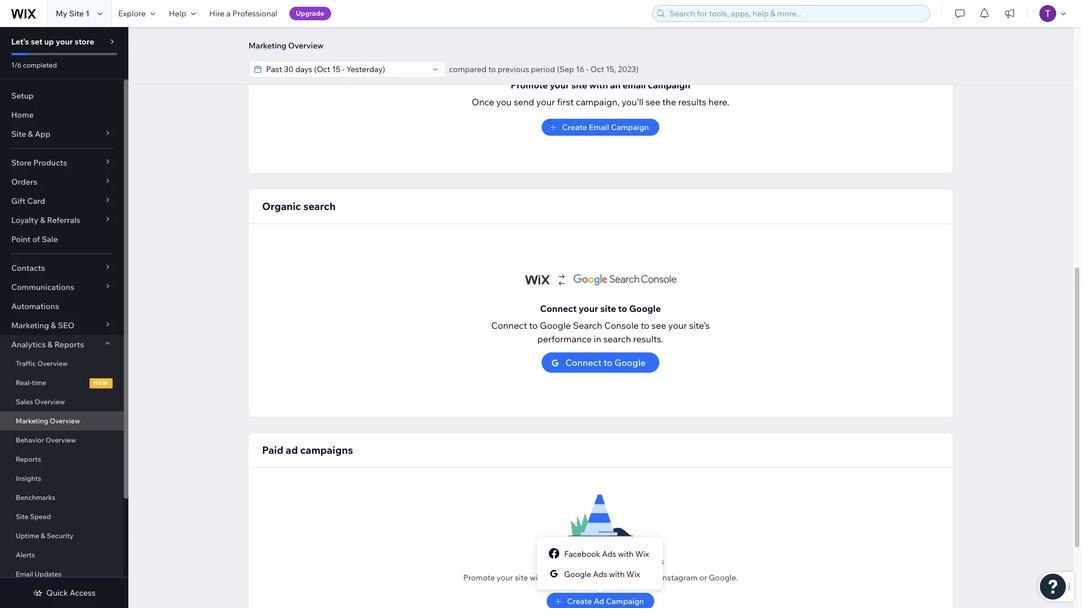 Task type: describe. For each thing, give the bounding box(es) containing it.
traffic overview link
[[0, 354, 124, 374]]

-
[[587, 64, 589, 74]]

marketing for "marketing & seo" dropdown button
[[11, 321, 49, 331]]

gift
[[11, 196, 25, 206]]

to up the results.
[[641, 320, 650, 331]]

search
[[573, 320, 603, 331]]

marketing for marketing overview 'button'
[[249, 41, 287, 51]]

in
[[594, 334, 602, 345]]

hire a professional
[[209, 8, 278, 19]]

real-time
[[16, 379, 46, 387]]

results.
[[634, 334, 664, 345]]

google ads with wix button
[[538, 564, 663, 584]]

site inside "no data from paid campaigns promote your site with a paid campaign on facebook, instagram or google."
[[515, 573, 528, 583]]

marketing for marketing overview link
[[16, 417, 48, 425]]

0 vertical spatial campaigns
[[300, 444, 353, 457]]

site for site & app
[[11, 129, 26, 139]]

my
[[56, 8, 67, 19]]

previous
[[498, 64, 530, 74]]

period
[[531, 64, 555, 74]]

you
[[497, 96, 512, 108]]

1 horizontal spatial paid
[[596, 556, 615, 567]]

connect for connect your site to google connect to google search console to see your site's performance in search results.
[[541, 303, 577, 314]]

store products button
[[0, 153, 124, 172]]

alerts
[[16, 551, 35, 560]]

up
[[44, 37, 54, 47]]

here.
[[709, 96, 730, 108]]

create ad campaign button
[[547, 593, 655, 609]]

once
[[472, 96, 495, 108]]

facebook,
[[621, 573, 659, 583]]

email inside email updates link
[[16, 570, 33, 579]]

& for marketing
[[51, 321, 56, 331]]

google up performance
[[540, 320, 571, 331]]

referrals
[[47, 215, 80, 225]]

sales
[[16, 398, 33, 406]]

help button
[[162, 0, 203, 27]]

store
[[75, 37, 94, 47]]

instagram
[[661, 573, 698, 583]]

(sep
[[557, 64, 575, 74]]

to inside button
[[604, 357, 613, 369]]

campaign for facebook,
[[606, 597, 645, 607]]

store
[[11, 158, 32, 168]]

communications
[[11, 282, 74, 292]]

campaign inside promote your site with an email campaign once you send your first campaign, you'll see the results here.
[[648, 79, 691, 91]]

facebook
[[565, 549, 601, 560]]

0 vertical spatial site
[[69, 8, 84, 19]]

see inside connect your site to google connect to google search console to see your site's performance in search results.
[[652, 320, 667, 331]]

reports inside dropdown button
[[54, 340, 84, 350]]

promote inside promote your site with an email campaign once you send your first campaign, you'll see the results here.
[[511, 79, 548, 91]]

of
[[32, 234, 40, 245]]

reports link
[[0, 450, 124, 469]]

15,
[[606, 64, 617, 74]]

connect for connect to google
[[566, 357, 602, 369]]

email updates
[[16, 570, 62, 579]]

ads for facebook
[[602, 549, 617, 560]]

marketing overview for marketing overview 'button'
[[249, 41, 324, 51]]

create email campaign button
[[542, 119, 660, 136]]

campaign,
[[576, 96, 620, 108]]

from
[[574, 556, 594, 567]]

connect to google button
[[542, 353, 660, 373]]

uptime & security link
[[0, 527, 124, 546]]

analytics
[[11, 340, 46, 350]]

to up performance
[[530, 320, 538, 331]]

google ads with wix
[[565, 570, 641, 580]]

& for uptime
[[41, 532, 45, 540]]

compared
[[449, 64, 487, 74]]

automations link
[[0, 297, 124, 316]]

let's
[[11, 37, 29, 47]]

with inside "no data from paid campaigns promote your site with a paid campaign on facebook, instagram or google."
[[530, 573, 546, 583]]

quick
[[46, 588, 68, 598]]

to left previous
[[489, 64, 496, 74]]

hire a professional link
[[203, 0, 284, 27]]

overview for marketing overview link
[[50, 417, 80, 425]]

store products
[[11, 158, 67, 168]]

connect to google
[[566, 357, 646, 369]]

1 vertical spatial reports
[[16, 455, 41, 464]]

point
[[11, 234, 31, 245]]

home
[[11, 110, 34, 120]]

data
[[552, 556, 571, 567]]

compared to previous period (sep 16 - oct 15, 2023)
[[449, 64, 639, 74]]

professional
[[233, 8, 278, 19]]

overview for traffic overview link
[[37, 360, 68, 368]]

create for first
[[563, 122, 587, 132]]

menu containing facebook ads with wix
[[538, 544, 663, 584]]

time
[[32, 379, 46, 387]]

overview for behavior overview link at the bottom of the page
[[46, 436, 76, 445]]

site for site speed
[[16, 513, 28, 521]]

with up on
[[618, 549, 634, 560]]

contacts
[[11, 263, 45, 273]]

organic search
[[262, 200, 336, 213]]

promote your site with an email campaign once you send your first campaign, you'll see the results here.
[[472, 79, 730, 108]]

hire
[[209, 8, 225, 19]]

site speed
[[16, 513, 51, 521]]

traffic overview
[[16, 360, 68, 368]]

upgrade
[[296, 9, 324, 17]]

ad
[[594, 597, 605, 607]]

card
[[27, 196, 45, 206]]

oct
[[591, 64, 605, 74]]

app
[[35, 129, 50, 139]]

site for to
[[601, 303, 617, 314]]

security
[[47, 532, 74, 540]]

paid ad campaigns
[[262, 444, 353, 457]]

performance
[[538, 334, 592, 345]]

uptime
[[16, 532, 39, 540]]

orders button
[[0, 172, 124, 192]]

setup link
[[0, 86, 124, 105]]

set
[[31, 37, 42, 47]]

promote inside "no data from paid campaigns promote your site with a paid campaign on facebook, instagram or google."
[[464, 573, 495, 583]]

sidebar element
[[0, 27, 128, 609]]

gift card
[[11, 196, 45, 206]]

create for campaign
[[567, 597, 592, 607]]

loyalty & referrals
[[11, 215, 80, 225]]



Task type: vqa. For each thing, say whether or not it's contained in the screenshot.
the "quick access" at the left of page
yes



Task type: locate. For each thing, give the bounding box(es) containing it.
google inside button
[[615, 357, 646, 369]]

sales overview link
[[0, 393, 124, 412]]

1 vertical spatial site
[[601, 303, 617, 314]]

& for site
[[28, 129, 33, 139]]

& inside popup button
[[40, 215, 45, 225]]

ads
[[602, 549, 617, 560], [594, 570, 608, 580]]

& for analytics
[[48, 340, 53, 350]]

marketing overview for marketing overview link
[[16, 417, 80, 425]]

campaign down on
[[606, 597, 645, 607]]

1 vertical spatial see
[[652, 320, 667, 331]]

0 vertical spatial a
[[226, 8, 231, 19]]

create email campaign
[[563, 122, 650, 132]]

paid
[[596, 556, 615, 567], [554, 573, 570, 583]]

see up the results.
[[652, 320, 667, 331]]

site for with
[[572, 79, 588, 91]]

insights link
[[0, 469, 124, 489]]

overview down time
[[35, 398, 65, 406]]

1 vertical spatial a
[[548, 573, 552, 583]]

email down alerts
[[16, 570, 33, 579]]

google inside button
[[565, 570, 592, 580]]

1 vertical spatial promote
[[464, 573, 495, 583]]

& left 'app'
[[28, 129, 33, 139]]

your inside "no data from paid campaigns promote your site with a paid campaign on facebook, instagram or google."
[[497, 573, 513, 583]]

marketing up behavior
[[16, 417, 48, 425]]

quick access button
[[33, 588, 96, 598]]

overview
[[288, 41, 324, 51], [37, 360, 68, 368], [35, 398, 65, 406], [50, 417, 80, 425], [46, 436, 76, 445]]

google.
[[709, 573, 738, 583]]

search right organic
[[304, 200, 336, 213]]

wix right on
[[627, 570, 641, 580]]

the
[[663, 96, 677, 108]]

quick access
[[46, 588, 96, 598]]

0 vertical spatial campaign
[[611, 122, 650, 132]]

site & app
[[11, 129, 50, 139]]

marketing up the analytics
[[11, 321, 49, 331]]

1 horizontal spatial reports
[[54, 340, 84, 350]]

ads up google ads with wix
[[602, 549, 617, 560]]

& down marketing & seo
[[48, 340, 53, 350]]

0 vertical spatial promote
[[511, 79, 548, 91]]

1/6
[[11, 61, 21, 69]]

search down console
[[604, 334, 632, 345]]

sales overview
[[16, 398, 65, 406]]

1 horizontal spatial email
[[589, 122, 610, 132]]

0 vertical spatial ads
[[602, 549, 617, 560]]

0 vertical spatial marketing
[[249, 41, 287, 51]]

paid
[[262, 444, 284, 457]]

0 vertical spatial wix
[[636, 549, 650, 560]]

1 vertical spatial create
[[567, 597, 592, 607]]

menu
[[538, 544, 663, 584]]

site's
[[690, 320, 710, 331]]

connect your site to google connect to google search console to see your site's performance in search results.
[[492, 303, 710, 345]]

promote
[[511, 79, 548, 91], [464, 573, 495, 583]]

0 vertical spatial site
[[572, 79, 588, 91]]

ads for google
[[594, 570, 608, 580]]

& left seo
[[51, 321, 56, 331]]

campaign up "the"
[[648, 79, 691, 91]]

marketing inside marketing overview link
[[16, 417, 48, 425]]

0 vertical spatial email
[[589, 122, 610, 132]]

marketing overview down upgrade "button"
[[249, 41, 324, 51]]

access
[[70, 588, 96, 598]]

1 horizontal spatial marketing overview
[[249, 41, 324, 51]]

to up console
[[619, 303, 628, 314]]

point of sale link
[[0, 230, 124, 249]]

1 vertical spatial campaign
[[606, 597, 645, 607]]

behavior
[[16, 436, 44, 445]]

with inside promote your site with an email campaign once you send your first campaign, you'll see the results here.
[[590, 79, 608, 91]]

explore
[[118, 8, 146, 19]]

1 vertical spatial marketing
[[11, 321, 49, 331]]

1 vertical spatial connect
[[492, 320, 528, 331]]

marketing down professional
[[249, 41, 287, 51]]

0 horizontal spatial search
[[304, 200, 336, 213]]

0 horizontal spatial campaign
[[572, 573, 608, 583]]

marketing overview inside 'button'
[[249, 41, 324, 51]]

updates
[[35, 570, 62, 579]]

search inside connect your site to google connect to google search console to see your site's performance in search results.
[[604, 334, 632, 345]]

traffic
[[16, 360, 36, 368]]

1 horizontal spatial promote
[[511, 79, 548, 91]]

campaigns
[[300, 444, 353, 457], [617, 556, 664, 567]]

paid up google ads with wix
[[596, 556, 615, 567]]

an
[[611, 79, 621, 91]]

benchmarks
[[16, 494, 55, 502]]

reports up 'insights'
[[16, 455, 41, 464]]

overview for sales overview link
[[35, 398, 65, 406]]

1 horizontal spatial campaigns
[[617, 556, 664, 567]]

overview down analytics & reports
[[37, 360, 68, 368]]

1 vertical spatial site
[[11, 129, 26, 139]]

automations
[[11, 301, 59, 312]]

0 horizontal spatial a
[[226, 8, 231, 19]]

gift card button
[[0, 192, 124, 211]]

with down oct
[[590, 79, 608, 91]]

a inside "no data from paid campaigns promote your site with a paid campaign on facebook, instagram or google."
[[548, 573, 552, 583]]

contacts button
[[0, 259, 124, 278]]

overview down upgrade "button"
[[288, 41, 324, 51]]

& for loyalty
[[40, 215, 45, 225]]

campaigns up the facebook, on the right bottom
[[617, 556, 664, 567]]

with down facebook ads with wix
[[609, 570, 625, 580]]

setup
[[11, 91, 34, 101]]

2 vertical spatial connect
[[566, 357, 602, 369]]

a right hire
[[226, 8, 231, 19]]

marketing overview button
[[243, 37, 329, 54]]

0 vertical spatial see
[[646, 96, 661, 108]]

overview inside 'button'
[[288, 41, 324, 51]]

real-
[[16, 379, 32, 387]]

campaign down you'll
[[611, 122, 650, 132]]

campaigns inside "no data from paid campaigns promote your site with a paid campaign on facebook, instagram or google."
[[617, 556, 664, 567]]

campaigns right ad
[[300, 444, 353, 457]]

0 horizontal spatial email
[[16, 570, 33, 579]]

0 vertical spatial reports
[[54, 340, 84, 350]]

2 horizontal spatial site
[[601, 303, 617, 314]]

google down from
[[565, 570, 592, 580]]

you'll
[[622, 96, 644, 108]]

organic
[[262, 200, 301, 213]]

marketing overview inside sidebar element
[[16, 417, 80, 425]]

1 vertical spatial search
[[604, 334, 632, 345]]

site down home
[[11, 129, 26, 139]]

marketing inside "marketing & seo" dropdown button
[[11, 321, 49, 331]]

site inside connect your site to google connect to google search console to see your site's performance in search results.
[[601, 303, 617, 314]]

see left "the"
[[646, 96, 661, 108]]

site left 1
[[69, 8, 84, 19]]

& right "uptime" at the left
[[41, 532, 45, 540]]

email updates link
[[0, 565, 124, 584]]

0 vertical spatial marketing overview
[[249, 41, 324, 51]]

2023)
[[618, 64, 639, 74]]

campaign inside "no data from paid campaigns promote your site with a paid campaign on facebook, instagram or google."
[[572, 573, 608, 583]]

see inside promote your site with an email campaign once you send your first campaign, you'll see the results here.
[[646, 96, 661, 108]]

wix for google ads with wix
[[627, 570, 641, 580]]

1 horizontal spatial site
[[572, 79, 588, 91]]

create down first
[[563, 122, 587, 132]]

site left speed
[[16, 513, 28, 521]]

1 vertical spatial marketing overview
[[16, 417, 80, 425]]

0 horizontal spatial marketing overview
[[16, 417, 80, 425]]

speed
[[30, 513, 51, 521]]

site
[[69, 8, 84, 19], [11, 129, 26, 139], [16, 513, 28, 521]]

0 horizontal spatial reports
[[16, 455, 41, 464]]

a down no
[[548, 573, 552, 583]]

loyalty & referrals button
[[0, 211, 124, 230]]

overview down sales overview link
[[50, 417, 80, 425]]

16
[[576, 64, 585, 74]]

campaign down from
[[572, 573, 608, 583]]

reports down seo
[[54, 340, 84, 350]]

email inside create email campaign button
[[589, 122, 610, 132]]

google up console
[[630, 303, 661, 314]]

1 vertical spatial paid
[[554, 573, 570, 583]]

1/6 completed
[[11, 61, 57, 69]]

ads left on
[[594, 570, 608, 580]]

0 horizontal spatial site
[[515, 573, 528, 583]]

create left the ad
[[567, 597, 592, 607]]

analytics & reports
[[11, 340, 84, 350]]

paid down the "data"
[[554, 573, 570, 583]]

site inside promote your site with an email campaign once you send your first campaign, you'll see the results here.
[[572, 79, 588, 91]]

let's set up your store
[[11, 37, 94, 47]]

help
[[169, 8, 186, 19]]

send
[[514, 96, 535, 108]]

search
[[304, 200, 336, 213], [604, 334, 632, 345]]

to
[[489, 64, 496, 74], [619, 303, 628, 314], [530, 320, 538, 331], [641, 320, 650, 331], [604, 357, 613, 369]]

2 vertical spatial site
[[515, 573, 528, 583]]

0 horizontal spatial campaigns
[[300, 444, 353, 457]]

with down no
[[530, 573, 546, 583]]

0 horizontal spatial paid
[[554, 573, 570, 583]]

wix up the facebook, on the right bottom
[[636, 549, 650, 560]]

1 vertical spatial wix
[[627, 570, 641, 580]]

1 horizontal spatial campaign
[[648, 79, 691, 91]]

no
[[538, 556, 550, 567]]

behavior overview link
[[0, 431, 124, 450]]

site inside dropdown button
[[11, 129, 26, 139]]

1 horizontal spatial a
[[548, 573, 552, 583]]

1 vertical spatial campaigns
[[617, 556, 664, 567]]

campaign
[[611, 122, 650, 132], [606, 597, 645, 607]]

Search for tools, apps, help & more... field
[[667, 6, 927, 21]]

google down the results.
[[615, 357, 646, 369]]

overview down marketing overview link
[[46, 436, 76, 445]]

my site 1
[[56, 8, 90, 19]]

sale
[[42, 234, 58, 245]]

no data from paid campaigns promote your site with a paid campaign on facebook, instagram or google.
[[464, 556, 738, 583]]

facebook ads with wix button
[[538, 544, 663, 564]]

products
[[33, 158, 67, 168]]

marketing inside marketing overview 'button'
[[249, 41, 287, 51]]

1 vertical spatial email
[[16, 570, 33, 579]]

connect inside button
[[566, 357, 602, 369]]

campaign for you'll
[[611, 122, 650, 132]]

see
[[646, 96, 661, 108], [652, 320, 667, 331]]

1 horizontal spatial search
[[604, 334, 632, 345]]

0 vertical spatial create
[[563, 122, 587, 132]]

site & app button
[[0, 125, 124, 144]]

0 vertical spatial search
[[304, 200, 336, 213]]

home link
[[0, 105, 124, 125]]

connect
[[541, 303, 577, 314], [492, 320, 528, 331], [566, 357, 602, 369]]

1 vertical spatial campaign
[[572, 573, 608, 583]]

0 vertical spatial campaign
[[648, 79, 691, 91]]

on
[[610, 573, 619, 583]]

&
[[28, 129, 33, 139], [40, 215, 45, 225], [51, 321, 56, 331], [48, 340, 53, 350], [41, 532, 45, 540]]

overview for marketing overview 'button'
[[288, 41, 324, 51]]

0 vertical spatial paid
[[596, 556, 615, 567]]

site
[[572, 79, 588, 91], [601, 303, 617, 314], [515, 573, 528, 583]]

0 horizontal spatial promote
[[464, 573, 495, 583]]

wix for facebook ads with wix
[[636, 549, 650, 560]]

console
[[605, 320, 639, 331]]

marketing overview link
[[0, 412, 124, 431]]

& right loyalty
[[40, 215, 45, 225]]

campaign
[[648, 79, 691, 91], [572, 573, 608, 583]]

site speed link
[[0, 508, 124, 527]]

1 vertical spatial ads
[[594, 570, 608, 580]]

email down campaign,
[[589, 122, 610, 132]]

0 vertical spatial connect
[[541, 303, 577, 314]]

your inside sidebar element
[[56, 37, 73, 47]]

to down console
[[604, 357, 613, 369]]

marketing & seo
[[11, 321, 74, 331]]

2 vertical spatial marketing
[[16, 417, 48, 425]]

marketing & seo button
[[0, 316, 124, 335]]

marketing overview up behavior overview
[[16, 417, 80, 425]]

None field
[[263, 61, 429, 77]]

2 vertical spatial site
[[16, 513, 28, 521]]

results
[[679, 96, 707, 108]]



